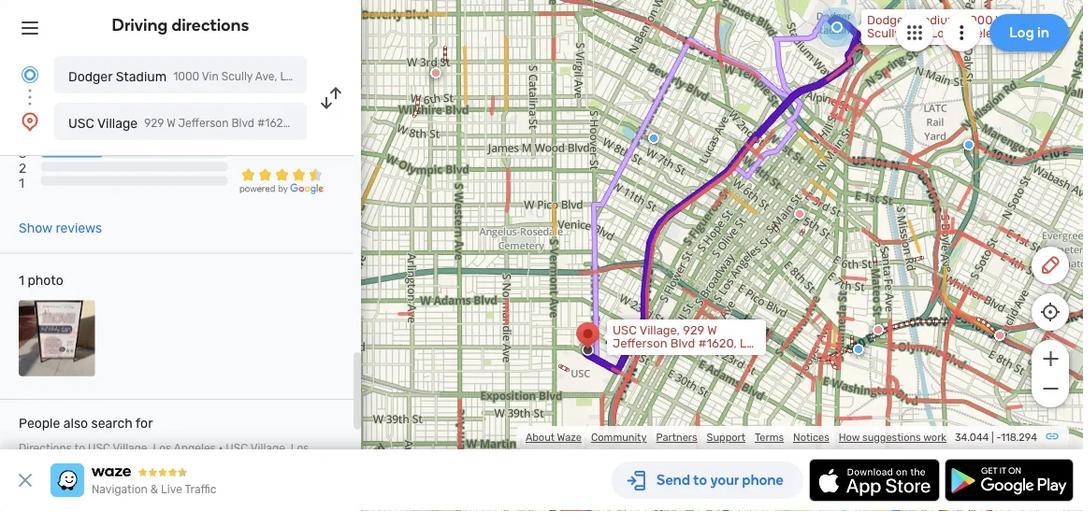 Task type: locate. For each thing, give the bounding box(es) containing it.
1 horizontal spatial angeles
[[174, 443, 216, 456]]

3 2 1
[[19, 146, 27, 191]]

0 vertical spatial blvd
[[232, 117, 254, 130]]

4.3
[[240, 105, 321, 168]]

road closed image
[[430, 67, 442, 79], [873, 325, 884, 336], [995, 330, 1006, 342]]

village, for directions
[[251, 443, 288, 456]]

#1620,
[[257, 117, 293, 130], [698, 337, 737, 351]]

how
[[839, 432, 860, 444]]

929 for village,
[[683, 324, 705, 338]]

1
[[19, 176, 24, 191], [19, 274, 24, 289]]

0 horizontal spatial jefferson
[[178, 117, 229, 130]]

0 horizontal spatial angeles,
[[317, 117, 361, 130]]

1 vertical spatial 929
[[683, 324, 705, 338]]

states
[[968, 39, 1005, 54]]

|
[[992, 432, 994, 444]]

about waze community partners support terms notices how suggestions work 34.044 | -118.294
[[526, 432, 1038, 444]]

0 vertical spatial 1
[[19, 176, 24, 191]]

village, inside usc village, 929 w jefferson blvd #1620, los angeles, ca 90089, usa
[[640, 324, 680, 338]]

0 horizontal spatial angeles
[[19, 460, 61, 473]]

118.294
[[1001, 432, 1038, 444]]

directions inside usc village, los angeles driving directions
[[102, 460, 155, 473]]

w inside usc village 929 w jefferson blvd #1620, los angeles, ca 90089, usa
[[167, 117, 176, 130]]

w
[[167, 117, 176, 130], [708, 324, 717, 338]]

village, inside usc village, los angeles driving directions
[[251, 443, 288, 456]]

dodger up california,
[[867, 13, 908, 28]]

0 horizontal spatial directions
[[102, 460, 155, 473]]

vin
[[996, 13, 1014, 28]]

1 vertical spatial directions
[[102, 460, 155, 473]]

0 horizontal spatial w
[[167, 117, 176, 130]]

w for village
[[167, 117, 176, 130]]

1 vertical spatial jefferson
[[613, 337, 668, 351]]

directions up dodger stadium button
[[172, 15, 249, 35]]

angeles, inside usc village, 929 w jefferson blvd #1620, los angeles, ca 90089, usa
[[613, 350, 662, 364]]

dodger stadium button
[[54, 56, 307, 94]]

0 vertical spatial angeles,
[[954, 26, 1002, 41]]

0 vertical spatial usa
[[421, 117, 443, 130]]

about
[[526, 432, 555, 444]]

0 vertical spatial jefferson
[[178, 117, 229, 130]]

1 vertical spatial usa
[[726, 350, 750, 364]]

90089, for village,
[[683, 350, 723, 364]]

directions
[[172, 15, 249, 35], [102, 460, 155, 473]]

image 1 of usc village, los angeles image
[[19, 301, 95, 378]]

road closed image
[[794, 209, 806, 220]]

dodger for dodger stadium, 1000 vin scully ave, los angeles, california, united states
[[867, 13, 908, 28]]

&
[[150, 484, 158, 497]]

1 horizontal spatial jefferson
[[613, 337, 668, 351]]

jefferson for village,
[[613, 337, 668, 351]]

dodger inside button
[[68, 69, 112, 84]]

1 vertical spatial 1
[[19, 274, 24, 289]]

angeles, inside dodger stadium, 1000 vin scully ave, los angeles, california, united states
[[954, 26, 1002, 41]]

0 horizontal spatial blvd
[[232, 117, 254, 130]]

ca
[[364, 117, 379, 130], [664, 350, 680, 364]]

blvd inside usc village, 929 w jefferson blvd #1620, los angeles, ca 90089, usa
[[671, 337, 695, 351]]

waze
[[557, 432, 582, 444]]

1 horizontal spatial ca
[[664, 350, 680, 364]]

1 horizontal spatial 90089,
[[683, 350, 723, 364]]

1 horizontal spatial directions
[[172, 15, 249, 35]]

jefferson inside usc village, 929 w jefferson blvd #1620, los angeles, ca 90089, usa
[[613, 337, 668, 351]]

notices link
[[794, 432, 830, 444]]

2 horizontal spatial police image
[[964, 139, 975, 151]]

dodger inside dodger stadium, 1000 vin scully ave, los angeles, california, united states
[[867, 13, 908, 28]]

photo
[[28, 274, 63, 289]]

1 vertical spatial ca
[[664, 350, 680, 364]]

1 horizontal spatial usa
[[726, 350, 750, 364]]

search
[[91, 416, 133, 432]]

ca up partners
[[664, 350, 680, 364]]

dodger stadium, 1000 vin scully ave, los angeles, california, united states
[[867, 13, 1014, 54]]

1 horizontal spatial angeles,
[[613, 350, 662, 364]]

community link
[[591, 432, 647, 444]]

1 vertical spatial 90089,
[[683, 350, 723, 364]]

angeles down directions on the bottom of the page
[[19, 460, 61, 473]]

traffic
[[185, 484, 217, 497]]

jefferson inside usc village 929 w jefferson blvd #1620, los angeles, ca 90089, usa
[[178, 117, 229, 130]]

pencil image
[[1040, 255, 1062, 277]]

1 horizontal spatial #1620,
[[698, 337, 737, 351]]

blvd
[[232, 117, 254, 130], [671, 337, 695, 351]]

0 horizontal spatial 90089,
[[382, 117, 418, 130]]

929
[[144, 117, 164, 130], [683, 324, 705, 338]]

usc for usc village 929 w jefferson blvd #1620, los angeles, ca 90089, usa
[[68, 116, 94, 131]]

people also search for
[[19, 416, 153, 432]]

usc inside usc village, 929 w jefferson blvd #1620, los angeles, ca 90089, usa
[[613, 324, 637, 338]]

angeles
[[174, 443, 216, 456], [19, 460, 61, 473]]

usa
[[421, 117, 443, 130], [726, 350, 750, 364]]

929 inside usc village 929 w jefferson blvd #1620, los angeles, ca 90089, usa
[[144, 117, 164, 130]]

usa inside usc village, 929 w jefferson blvd #1620, los angeles, ca 90089, usa
[[726, 350, 750, 364]]

0 vertical spatial #1620,
[[257, 117, 293, 130]]

usc
[[68, 116, 94, 131], [613, 324, 637, 338], [88, 443, 110, 456], [226, 443, 248, 456]]

how suggestions work link
[[839, 432, 947, 444]]

ca inside usc village 929 w jefferson blvd #1620, los angeles, ca 90089, usa
[[364, 117, 379, 130]]

los
[[931, 26, 951, 41], [296, 117, 314, 130], [740, 337, 760, 351], [153, 443, 171, 456], [291, 443, 309, 456]]

1 vertical spatial angeles,
[[317, 117, 361, 130]]

1 left photo
[[19, 274, 24, 289]]

90089, inside usc village, 929 w jefferson blvd #1620, los angeles, ca 90089, usa
[[683, 350, 723, 364]]

0 horizontal spatial village,
[[113, 443, 150, 456]]

0 vertical spatial w
[[167, 117, 176, 130]]

ca inside usc village, 929 w jefferson blvd #1620, los angeles, ca 90089, usa
[[664, 350, 680, 364]]

0 horizontal spatial dodger
[[68, 69, 112, 84]]

1 horizontal spatial village,
[[251, 443, 288, 456]]

#1620, inside usc village, 929 w jefferson blvd #1620, los angeles, ca 90089, usa
[[698, 337, 737, 351]]

2 horizontal spatial road closed image
[[995, 330, 1006, 342]]

2 vertical spatial angeles,
[[613, 350, 662, 364]]

929 inside usc village, 929 w jefferson blvd #1620, los angeles, ca 90089, usa
[[683, 324, 705, 338]]

dodger left stadium
[[68, 69, 112, 84]]

directions down the directions to usc village, los angeles
[[102, 460, 155, 473]]

1 horizontal spatial blvd
[[671, 337, 695, 351]]

dodger
[[867, 13, 908, 28], [68, 69, 112, 84]]

angeles,
[[954, 26, 1002, 41], [317, 117, 361, 130], [613, 350, 662, 364]]

0 vertical spatial 929
[[144, 117, 164, 130]]

0 vertical spatial dodger
[[867, 13, 908, 28]]

2 horizontal spatial village,
[[640, 324, 680, 338]]

jefferson
[[178, 117, 229, 130], [613, 337, 668, 351]]

1 horizontal spatial dodger
[[867, 13, 908, 28]]

ca right 4.3 at the left of the page
[[364, 117, 379, 130]]

dodger for dodger stadium
[[68, 69, 112, 84]]

blvd inside usc village 929 w jefferson blvd #1620, los angeles, ca 90089, usa
[[232, 117, 254, 130]]

about waze link
[[526, 432, 582, 444]]

1 vertical spatial angeles
[[19, 460, 61, 473]]

usc village, los angeles driving directions link
[[19, 443, 309, 473]]

stadium
[[116, 69, 167, 84]]

0 horizontal spatial #1620,
[[257, 117, 293, 130]]

police image
[[648, 133, 660, 144], [964, 139, 975, 151], [853, 344, 865, 356]]

0 vertical spatial 90089,
[[382, 117, 418, 130]]

show reviews
[[19, 221, 102, 237]]

1 vertical spatial w
[[708, 324, 717, 338]]

angeles up traffic
[[174, 443, 216, 456]]

0 horizontal spatial road closed image
[[430, 67, 442, 79]]

#1620, inside usc village 929 w jefferson blvd #1620, los angeles, ca 90089, usa
[[257, 117, 293, 130]]

90089, inside usc village 929 w jefferson blvd #1620, los angeles, ca 90089, usa
[[382, 117, 418, 130]]

1 vertical spatial dodger
[[68, 69, 112, 84]]

1 down the 3
[[19, 176, 24, 191]]

0 horizontal spatial 929
[[144, 117, 164, 130]]

angeles, for village,
[[613, 350, 662, 364]]

w inside usc village, 929 w jefferson blvd #1620, los angeles, ca 90089, usa
[[708, 324, 717, 338]]

90089,
[[382, 117, 418, 130], [683, 350, 723, 364]]

1 vertical spatial #1620,
[[698, 337, 737, 351]]

1 1 from the top
[[19, 176, 24, 191]]

1 horizontal spatial 929
[[683, 324, 705, 338]]

village
[[97, 116, 138, 131]]

usc inside usc village, los angeles driving directions
[[226, 443, 248, 456]]

1 vertical spatial blvd
[[671, 337, 695, 351]]

1 horizontal spatial w
[[708, 324, 717, 338]]

village,
[[640, 324, 680, 338], [113, 443, 150, 456], [251, 443, 288, 456]]

0 vertical spatial ca
[[364, 117, 379, 130]]

people
[[19, 416, 60, 432]]

0 horizontal spatial usa
[[421, 117, 443, 130]]

0 horizontal spatial ca
[[364, 117, 379, 130]]

united
[[927, 39, 965, 54]]

usa inside usc village 929 w jefferson blvd #1620, los angeles, ca 90089, usa
[[421, 117, 443, 130]]

support link
[[707, 432, 746, 444]]

angeles, inside usc village 929 w jefferson blvd #1620, los angeles, ca 90089, usa
[[317, 117, 361, 130]]

stadium,
[[911, 13, 962, 28]]

2 horizontal spatial angeles,
[[954, 26, 1002, 41]]



Task type: vqa. For each thing, say whether or not it's contained in the screenshot.
DODGER to the top
yes



Task type: describe. For each thing, give the bounding box(es) containing it.
x image
[[14, 470, 36, 492]]

terms link
[[755, 432, 784, 444]]

directions to usc village, los angeles
[[19, 443, 216, 456]]

directions to usc village, los angeles link
[[19, 443, 216, 456]]

scully
[[867, 26, 901, 41]]

los inside usc village, los angeles driving directions
[[291, 443, 309, 456]]

2 1 from the top
[[19, 274, 24, 289]]

navigation
[[92, 484, 148, 497]]

location image
[[19, 110, 41, 133]]

driving directions
[[112, 15, 249, 35]]

village, for blvd
[[640, 324, 680, 338]]

partners
[[656, 432, 698, 444]]

los inside dodger stadium, 1000 vin scully ave, los angeles, california, united states
[[931, 26, 951, 41]]

0 vertical spatial angeles
[[174, 443, 216, 456]]

ave,
[[904, 26, 928, 41]]

california,
[[867, 39, 924, 54]]

#1620, for village
[[257, 117, 293, 130]]

usc village, 929 w jefferson blvd #1620, los angeles, ca 90089, usa
[[613, 324, 760, 364]]

directions
[[19, 443, 72, 456]]

for
[[136, 416, 153, 432]]

suggestions
[[863, 432, 921, 444]]

work
[[924, 432, 947, 444]]

partners link
[[656, 432, 698, 444]]

current location image
[[19, 64, 41, 86]]

1 horizontal spatial road closed image
[[873, 325, 884, 336]]

usa for village,
[[726, 350, 750, 364]]

notices
[[794, 432, 830, 444]]

ca for village
[[364, 117, 379, 130]]

driving
[[112, 15, 168, 35]]

2
[[19, 161, 26, 176]]

90089, for village
[[382, 117, 418, 130]]

live
[[161, 484, 182, 497]]

3
[[19, 146, 27, 161]]

929 for village
[[144, 117, 164, 130]]

dodger stadium
[[68, 69, 167, 84]]

1000
[[965, 13, 993, 28]]

angeles inside usc village, los angeles driving directions
[[19, 460, 61, 473]]

angeles, for village
[[317, 117, 361, 130]]

usc for usc village, los angeles driving directions
[[226, 443, 248, 456]]

blvd for village,
[[671, 337, 695, 351]]

-
[[997, 432, 1001, 444]]

34.044
[[955, 432, 989, 444]]

show
[[19, 221, 52, 237]]

usc village 929 w jefferson blvd #1620, los angeles, ca 90089, usa
[[68, 116, 443, 131]]

los inside usc village 929 w jefferson blvd #1620, los angeles, ca 90089, usa
[[296, 117, 314, 130]]

community
[[591, 432, 647, 444]]

ca for village,
[[664, 350, 680, 364]]

terms
[[755, 432, 784, 444]]

reviews
[[56, 221, 102, 237]]

to
[[74, 443, 85, 456]]

usa for village
[[421, 117, 443, 130]]

#1620, for village,
[[698, 337, 737, 351]]

driving
[[64, 460, 100, 473]]

1 inside 3 2 1
[[19, 176, 24, 191]]

zoom out image
[[1039, 378, 1063, 400]]

jefferson for village
[[178, 117, 229, 130]]

also
[[63, 416, 88, 432]]

zoom in image
[[1039, 348, 1063, 371]]

link image
[[1045, 429, 1060, 444]]

0 vertical spatial directions
[[172, 15, 249, 35]]

1 horizontal spatial police image
[[853, 344, 865, 356]]

blvd for village
[[232, 117, 254, 130]]

usc for usc village, 929 w jefferson blvd #1620, los angeles, ca 90089, usa
[[613, 324, 637, 338]]

w for village,
[[708, 324, 717, 338]]

los inside usc village, 929 w jefferson blvd #1620, los angeles, ca 90089, usa
[[740, 337, 760, 351]]

1 photo
[[19, 274, 63, 289]]

0 horizontal spatial police image
[[648, 133, 660, 144]]

support
[[707, 432, 746, 444]]

navigation & live traffic
[[92, 484, 217, 497]]

usc village, los angeles driving directions
[[19, 443, 309, 473]]



